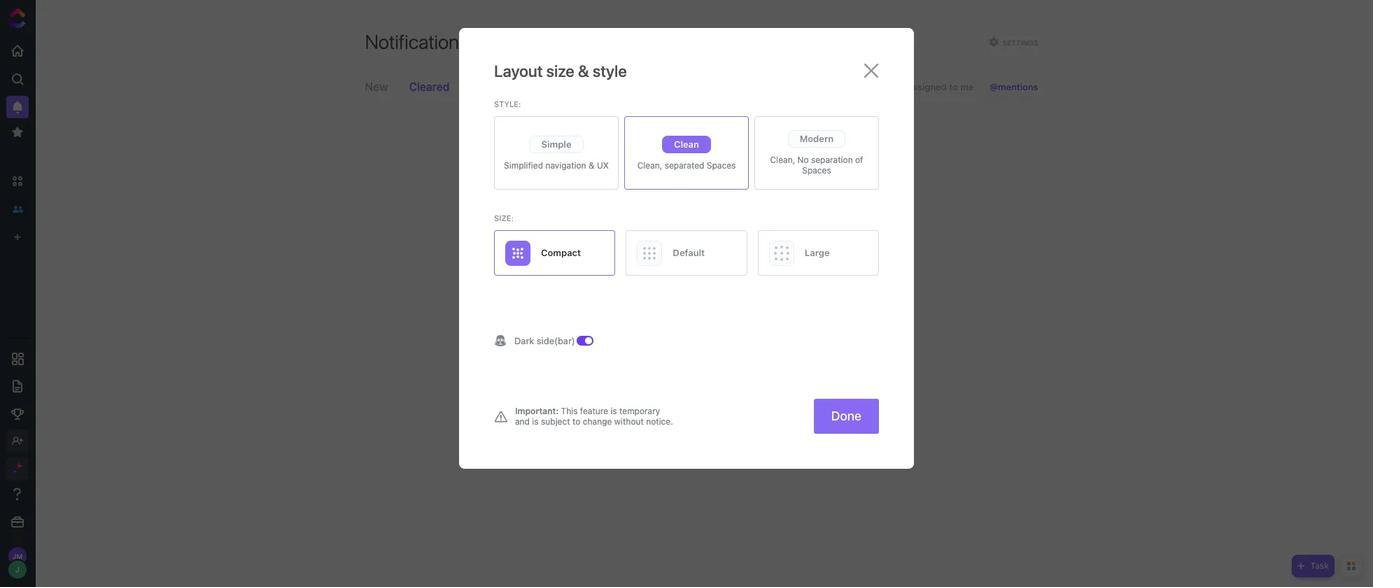 Task type: locate. For each thing, give the bounding box(es) containing it.
clean
[[674, 138, 700, 150]]

style
[[593, 62, 627, 81]]

biggest
[[575, 281, 643, 305]]

to for subject
[[573, 417, 581, 427]]

is right and
[[532, 417, 539, 427]]

1 horizontal spatial of
[[856, 155, 864, 165]]

of right separation
[[856, 155, 864, 165]]

you
[[742, 281, 775, 305]]

cleared
[[409, 81, 450, 93]]

no
[[798, 155, 809, 165]]

0 vertical spatial of
[[856, 155, 864, 165]]

1 horizontal spatial to
[[597, 310, 615, 335]]

is right take
[[578, 310, 592, 335]]

of right life
[[718, 310, 737, 335]]

settings
[[1003, 39, 1039, 47]]

& left "ux"
[[589, 160, 595, 171]]

to
[[597, 310, 615, 335], [573, 417, 581, 427]]

0 horizontal spatial clean,
[[638, 160, 663, 171]]

spaces inside clean, no separation of spaces
[[803, 165, 832, 176]]

size:
[[494, 214, 514, 223]]

1 horizontal spatial clean,
[[771, 155, 796, 165]]

1 vertical spatial of
[[718, 310, 737, 335]]

oprah
[[535, 349, 577, 367]]

0 horizontal spatial of
[[718, 310, 737, 335]]

0 vertical spatial &
[[578, 62, 589, 81]]

to left live
[[597, 310, 615, 335]]

to inside the biggest adventure you can ever take is to live the life of your dreams.
[[597, 310, 615, 335]]

layout size & style
[[494, 62, 627, 81]]

dark
[[515, 335, 535, 346]]

1 horizontal spatial is
[[578, 310, 592, 335]]

simple
[[542, 138, 572, 150]]

task
[[1311, 561, 1330, 571]]

1 vertical spatial to
[[573, 417, 581, 427]]

notifications
[[365, 30, 469, 53]]

clean, left the no
[[771, 155, 796, 165]]

important:
[[515, 406, 559, 417]]

important: this feature is temporary and is subject to change without notice.
[[515, 406, 674, 427]]

live
[[619, 310, 650, 335]]

0 vertical spatial to
[[597, 310, 615, 335]]

dark side(bar)
[[515, 335, 575, 346]]

and
[[515, 417, 530, 427]]

subject
[[541, 417, 570, 427]]

to left change
[[573, 417, 581, 427]]

is right the feature
[[611, 406, 617, 417]]

is
[[578, 310, 592, 335], [611, 406, 617, 417], [532, 417, 539, 427]]

clean, inside clean, no separation of spaces
[[771, 155, 796, 165]]

this
[[561, 406, 578, 417]]

1 vertical spatial &
[[589, 160, 595, 171]]

temporary
[[620, 406, 661, 417]]

0 horizontal spatial spaces
[[707, 160, 736, 171]]

layout size & style dialog
[[459, 28, 915, 469]]

& right size
[[578, 62, 589, 81]]

1 horizontal spatial spaces
[[803, 165, 832, 176]]

notice.
[[647, 417, 674, 427]]

spaces right separated in the top of the page
[[707, 160, 736, 171]]

life
[[688, 310, 714, 335]]

spaces down modern
[[803, 165, 832, 176]]

clean,
[[771, 155, 796, 165], [638, 160, 663, 171]]

user friends image
[[12, 205, 23, 214]]

spaces
[[707, 160, 736, 171], [803, 165, 832, 176]]

ever
[[817, 281, 856, 305]]

0 horizontal spatial to
[[573, 417, 581, 427]]

of
[[856, 155, 864, 165], [718, 310, 737, 335]]

clean, left separated in the top of the page
[[638, 160, 663, 171]]

&
[[578, 62, 589, 81], [589, 160, 595, 171]]

& for size
[[578, 62, 589, 81]]

is inside the biggest adventure you can ever take is to live the life of your dreams.
[[578, 310, 592, 335]]

feature
[[580, 406, 609, 417]]

of inside clean, no separation of spaces
[[856, 155, 864, 165]]

to inside important: this feature is temporary and is subject to change without notice.
[[573, 417, 581, 427]]



Task type: vqa. For each thing, say whether or not it's contained in the screenshot.


Task type: describe. For each thing, give the bounding box(es) containing it.
modern
[[800, 133, 834, 144]]

can
[[780, 281, 812, 305]]

change
[[583, 417, 612, 427]]

@mentions
[[990, 81, 1039, 92]]

compact
[[541, 247, 581, 258]]

without
[[615, 417, 644, 427]]

adventure
[[647, 281, 737, 305]]

done
[[832, 409, 862, 424]]

default
[[673, 247, 705, 258]]

dreams.
[[785, 310, 857, 335]]

separation
[[812, 155, 853, 165]]

clean, separated spaces
[[638, 160, 736, 171]]

settings link
[[985, 34, 1042, 50]]

navigation
[[546, 160, 587, 171]]

0 horizontal spatial is
[[532, 417, 539, 427]]

simplified navigation & ux
[[504, 160, 609, 171]]

large
[[805, 247, 830, 258]]

your
[[741, 310, 781, 335]]

clean, no separation of spaces
[[771, 155, 864, 176]]

layout
[[494, 62, 543, 81]]

clean, for clean
[[638, 160, 663, 171]]

separated
[[665, 160, 705, 171]]

style:
[[494, 99, 521, 109]]

to for is
[[597, 310, 615, 335]]

side(bar)
[[537, 335, 575, 346]]

2 horizontal spatial is
[[611, 406, 617, 417]]

clean, for modern
[[771, 155, 796, 165]]

size
[[547, 62, 575, 81]]

take
[[535, 310, 573, 335]]

simplified
[[504, 160, 543, 171]]

the biggest adventure you can ever take is to live the life of your dreams.
[[535, 281, 857, 335]]

& for navigation
[[589, 160, 595, 171]]

ux
[[597, 160, 609, 171]]

of inside the biggest adventure you can ever take is to live the life of your dreams.
[[718, 310, 737, 335]]

the
[[654, 310, 683, 335]]

the
[[535, 281, 570, 305]]



